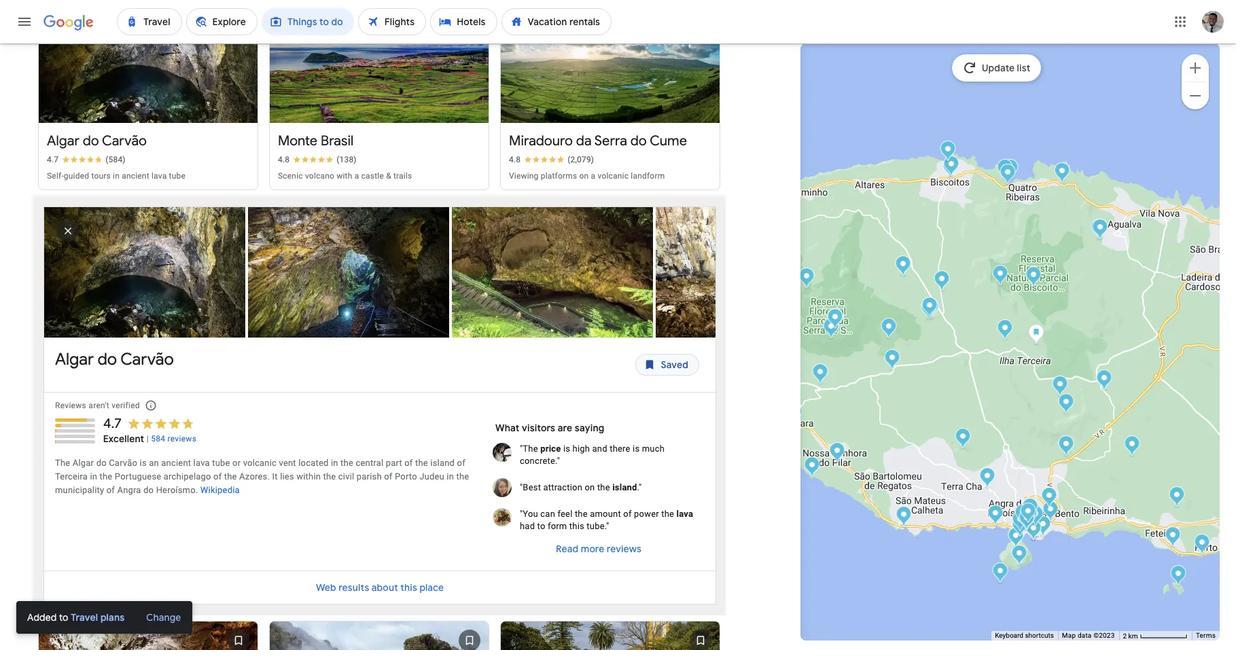 Task type: describe. For each thing, give the bounding box(es) containing it.
4.8 for monte brasil
[[278, 155, 290, 165]]

located
[[299, 459, 329, 469]]

zona balnear das cinco ribeiras image
[[804, 457, 820, 479]]

excellent
[[103, 433, 144, 446]]

the right judeu
[[457, 472, 469, 482]]

(138)
[[337, 155, 357, 165]]

lagoa do negro image
[[922, 297, 938, 319]]

change button
[[137, 602, 191, 634]]

costa das quatro ribeiras image
[[998, 159, 1013, 181]]

scenic
[[278, 172, 303, 181]]

furnas do enxofre image
[[998, 319, 1013, 342]]

municipality
[[55, 486, 104, 496]]

a for brasil
[[355, 172, 359, 181]]

viewing
[[509, 172, 539, 181]]

algar do carvão element
[[55, 349, 174, 382]]

azores.
[[239, 472, 270, 482]]

viewing platforms on a volcanic landform
[[509, 172, 665, 181]]

núcleo de história militar - manuel coelho baptista de lima image
[[1013, 511, 1028, 533]]

algar inside the algar do carvão is an ancient lava tube or volcanic vent located in the central part of the island of terceira in the portuguese archipelago of the azores. it lies within the civil parish of porto judeu in the municipality of angra do heroísmo.
[[73, 459, 94, 469]]

of left "angra" on the left bottom of the page
[[107, 486, 115, 496]]

tours
[[91, 172, 111, 181]]

web
[[316, 582, 336, 595]]

serra de santa bárbara interpretation centre image
[[813, 363, 828, 386]]

part
[[386, 459, 402, 469]]

or
[[233, 459, 241, 469]]

with
[[337, 172, 353, 181]]

."
[[638, 483, 642, 493]]

1 vertical spatial reviews
[[607, 544, 642, 556]]

serra
[[595, 133, 628, 150]]

church of the holy savior's cathedral image
[[1017, 506, 1033, 529]]

centro de ciência de angra heroísmo image
[[1020, 510, 1036, 532]]

1 vertical spatial to
[[59, 612, 68, 624]]

self-
[[47, 172, 64, 181]]

in right the located
[[331, 459, 338, 469]]

feel
[[558, 510, 573, 520]]

angra
[[117, 486, 141, 496]]

1 list item from the left
[[44, 208, 248, 338]]

reserva florestal de recreio da lagoa das patas image
[[881, 318, 897, 340]]

travel plans link
[[71, 607, 125, 630]]

much
[[642, 444, 665, 455]]

fortaleza: forte da quebrada image
[[1012, 545, 1028, 567]]

what
[[496, 423, 520, 435]]

1 vertical spatial this
[[401, 582, 417, 595]]

form
[[548, 522, 567, 532]]

miradouro da serretinha feteira image
[[1166, 527, 1181, 549]]

self-guided tours in ancient lava tube
[[47, 172, 186, 181]]

algar inside 'element'
[[55, 350, 94, 370]]

do down portuguese on the bottom left of the page
[[144, 486, 154, 496]]

zona balnear da silveira image
[[988, 505, 1004, 527]]

wikipedia link
[[200, 486, 240, 496]]

of down part
[[384, 472, 393, 482]]

in right judeu
[[447, 472, 454, 482]]

excellent | 584 reviews
[[103, 433, 197, 446]]

pico dona joana (geodésico) image
[[1170, 487, 1185, 509]]

terceira
[[55, 472, 88, 482]]

wine museum image
[[943, 157, 959, 180]]

queijo vaquinha image
[[830, 442, 845, 465]]

shortcuts
[[1026, 632, 1055, 640]]

obelisco do alto da memória image
[[1023, 498, 1038, 521]]

travel
[[71, 612, 98, 624]]

baía das quatro ribeiras image
[[1003, 159, 1019, 181]]

duke of terceira garden image
[[1023, 503, 1039, 525]]

do up the 4.7 out of 5 stars from 584 reviews image
[[83, 133, 99, 150]]

km
[[1129, 633, 1139, 640]]

cascata das frechas image
[[1093, 219, 1108, 241]]

are
[[558, 423, 573, 435]]

cume
[[650, 133, 688, 150]]

memória a d. pedro iv image
[[1022, 498, 1038, 521]]

what visitors are saying
[[496, 423, 605, 435]]

the up municipality
[[100, 472, 112, 482]]

church of our lady of mount carmel image
[[1021, 503, 1036, 525]]

parish
[[357, 472, 382, 482]]

"best attraction on the island ."
[[520, 483, 642, 493]]

within
[[297, 472, 321, 482]]

read
[[556, 544, 579, 556]]

forte do negrito image
[[896, 506, 912, 529]]

bay of angra image
[[1026, 520, 1042, 542]]

1 horizontal spatial is
[[564, 444, 571, 455]]

|
[[147, 435, 149, 444]]

the right power
[[662, 510, 675, 520]]

map region
[[627, 0, 1237, 651]]

pico da urze image
[[980, 468, 996, 490]]

vent
[[279, 459, 296, 469]]

0 horizontal spatial tube
[[169, 172, 186, 181]]

do right serra
[[631, 133, 647, 150]]

pico alto image
[[1026, 266, 1042, 289]]

price
[[541, 444, 561, 455]]

lagoa negra image
[[828, 308, 843, 331]]

convento de são francisco image
[[1025, 502, 1041, 525]]

parque municipal do relvão image
[[1013, 516, 1028, 539]]

landform
[[631, 172, 665, 181]]

saved
[[661, 359, 689, 372]]

reviews aren't verified
[[55, 401, 140, 411]]

monte brasil image
[[993, 563, 1008, 585]]

0 vertical spatial algar
[[47, 133, 80, 150]]

salga bay image
[[1026, 520, 1042, 542]]

miradouro da serra do cume
[[509, 133, 688, 150]]

read more reviews
[[556, 544, 642, 556]]

zona balnear da prainha image
[[1019, 510, 1035, 533]]

on for the
[[585, 483, 595, 493]]

hike mistérios negros - prc01 image
[[921, 299, 937, 321]]

0 vertical spatial algar do carvão
[[47, 133, 147, 150]]

lagoa do ginjal image
[[1125, 436, 1140, 458]]

carvão inside the algar do carvão is an ancient lava tube or volcanic vent located in the central part of the island of terceira in the portuguese archipelago of the azores. it lies within the civil parish of porto judeu in the municipality of angra do heroísmo.
[[109, 459, 137, 469]]

(2,079)
[[568, 155, 594, 165]]

guided
[[64, 172, 89, 181]]

the up judeu
[[415, 459, 428, 469]]

4.8 out of 5 stars from 2,079 reviews image
[[509, 155, 594, 166]]

"best
[[520, 483, 541, 493]]

passagem das bestas - prc07 image
[[1097, 370, 1113, 392]]

confraria do vinho verdelho dos biscoitos image
[[944, 155, 960, 178]]

(584)
[[106, 155, 126, 165]]

0 vertical spatial volcanic
[[598, 172, 629, 181]]

web results about this place
[[316, 582, 444, 595]]

do down 'excellent'
[[96, 459, 107, 469]]

forte de são pedro image
[[940, 140, 956, 163]]

amount
[[590, 510, 621, 520]]

there
[[610, 444, 631, 455]]

brasil
[[321, 133, 354, 150]]

can
[[541, 510, 556, 520]]

algar do carvão image
[[1029, 323, 1045, 346]]

list
[[1018, 62, 1031, 74]]

palacete silveira e paulo image
[[1028, 506, 1044, 528]]

igreja de santa bárbara image
[[787, 404, 802, 426]]

trilho baias da agualva image
[[1055, 162, 1070, 185]]

"you can feel the amount of power the lava had to form this tube."
[[520, 510, 694, 532]]

results
[[339, 582, 369, 595]]

museu vulcanoespeleológico image
[[1019, 510, 1035, 532]]

added
[[27, 612, 57, 624]]

concrete."
[[520, 457, 560, 467]]

&
[[386, 172, 392, 181]]

lagoa das patas image
[[885, 349, 900, 372]]

civil
[[339, 472, 355, 482]]

portuguese
[[115, 472, 161, 482]]

miradouro dos moinhos image
[[1000, 164, 1016, 186]]

lagoa do cerro image
[[896, 255, 911, 278]]

do inside 'element'
[[98, 350, 117, 370]]

0 vertical spatial lava
[[152, 172, 167, 181]]

this inside "you can feel the amount of power the lava had to form this tube."
[[570, 522, 585, 532]]

the up civil
[[341, 459, 354, 469]]

attraction
[[544, 483, 583, 493]]

monte
[[278, 133, 318, 150]]



Task type: locate. For each thing, give the bounding box(es) containing it.
it
[[272, 472, 278, 482]]

algar do carvão up verified
[[55, 350, 174, 370]]

of up wikipedia link
[[214, 472, 222, 482]]

1 vertical spatial tube
[[212, 459, 230, 469]]

lies
[[280, 472, 294, 482]]

da
[[577, 133, 592, 150]]

0 vertical spatial ancient
[[122, 172, 149, 181]]

is for the algar do carvão is an ancient lava tube or volcanic vent located in the central part of the island of terceira in the portuguese archipelago of the azores. it lies within the civil parish of porto judeu in the municipality of angra do heroísmo.
[[140, 459, 147, 469]]

reviews right 584
[[168, 435, 197, 444]]

on for a
[[580, 172, 589, 181]]

miradouro da cruz do canario image
[[1195, 534, 1210, 557]]

2 4.8 from the left
[[509, 155, 521, 165]]

lagoinha image
[[799, 268, 815, 290]]

is left high
[[564, 444, 571, 455]]

1 vertical spatial ancient
[[161, 459, 191, 469]]

to inside "you can feel the amount of power the lava had to form this tube."
[[538, 522, 546, 532]]

of up porto
[[405, 459, 413, 469]]

carvão up (584)
[[102, 133, 147, 150]]

0 vertical spatial tube
[[169, 172, 186, 181]]

keyboard shortcuts button
[[996, 632, 1055, 641]]

high
[[573, 444, 590, 455]]

monte brasil
[[278, 133, 354, 150]]

the left civil
[[323, 472, 336, 482]]

0 horizontal spatial lava
[[152, 172, 167, 181]]

0 horizontal spatial reviews
[[168, 435, 197, 444]]

tube."
[[587, 522, 610, 532]]

algar up terceira at the bottom of page
[[73, 459, 94, 469]]

parque natural da terceira image
[[1053, 376, 1068, 398]]

1 horizontal spatial ancient
[[161, 459, 191, 469]]

carvão up the reviews aren't verified image
[[121, 350, 174, 370]]

1 vertical spatial island
[[613, 483, 638, 493]]

saved button
[[635, 349, 700, 382]]

zoom out map image
[[1188, 87, 1204, 104]]

keyboard
[[996, 632, 1024, 640]]

4.7 for the 4.7 out of 5 stars from 584 reviews image
[[47, 155, 59, 165]]

4.7 up self-
[[47, 155, 59, 165]]

the down 'or'
[[224, 472, 237, 482]]

0 horizontal spatial ancient
[[122, 172, 149, 181]]

4.7 up 'excellent'
[[103, 416, 122, 433]]

map
[[1063, 632, 1077, 640]]

is high and there is much concrete."
[[520, 444, 665, 467]]

ilhéus das cabras image
[[1171, 565, 1187, 588]]

2
[[1124, 633, 1128, 640]]

town hall of angra do heroísmo image
[[1023, 505, 1038, 527]]

0 vertical spatial on
[[580, 172, 589, 181]]

1 horizontal spatial 4.8
[[509, 155, 521, 165]]

saying
[[575, 423, 605, 435]]

4.8
[[278, 155, 290, 165], [509, 155, 521, 165]]

to
[[538, 522, 546, 532], [59, 612, 68, 624]]

miradouro das veredas image
[[955, 428, 971, 451]]

1 horizontal spatial volcanic
[[598, 172, 629, 181]]

in
[[113, 172, 120, 181], [331, 459, 338, 469], [90, 472, 97, 482], [447, 472, 454, 482]]

on
[[580, 172, 589, 181], [585, 483, 595, 493]]

caldeira de santa barbara image
[[828, 308, 843, 331]]

0 vertical spatial reviews
[[168, 435, 197, 444]]

miradouro do pico das cruzinhas image
[[1008, 527, 1024, 550]]

©2023
[[1094, 632, 1116, 640]]

more
[[581, 544, 605, 556]]

to down can
[[538, 522, 546, 532]]

1 vertical spatial on
[[585, 483, 595, 493]]

list
[[44, 208, 860, 352]]

archipelago
[[164, 472, 211, 482]]

0 vertical spatial 4.7
[[47, 155, 59, 165]]

is inside the algar do carvão is an ancient lava tube or volcanic vent located in the central part of the island of terceira in the portuguese archipelago of the azores. it lies within the civil parish of porto judeu in the municipality of angra do heroísmo.
[[140, 459, 147, 469]]

of left power
[[624, 510, 632, 520]]

list item
[[44, 208, 248, 338], [248, 208, 452, 338], [452, 208, 656, 338], [656, 208, 860, 338]]

island up judeu
[[431, 459, 455, 469]]

island up 'amount'
[[613, 483, 638, 493]]

0 horizontal spatial to
[[59, 612, 68, 624]]

do up aren't
[[98, 350, 117, 370]]

miradouro da serra de santa bárbara image
[[823, 318, 839, 340]]

map data ©2023
[[1063, 632, 1116, 640]]

2 horizontal spatial is
[[633, 444, 640, 455]]

1 4.8 from the left
[[278, 155, 290, 165]]

4.7 out of 5 stars from 584 reviews. excellent. element
[[103, 416, 197, 446]]

tube inside the algar do carvão is an ancient lava tube or volcanic vent located in the central part of the island of terceira in the portuguese archipelago of the azores. it lies within the civil parish of porto judeu in the municipality of angra do heroísmo.
[[212, 459, 230, 469]]

status
[[16, 602, 1221, 634]]

1 horizontal spatial a
[[591, 172, 596, 181]]

1 horizontal spatial tube
[[212, 459, 230, 469]]

ancient down (584)
[[122, 172, 149, 181]]

terms link
[[1197, 632, 1217, 640]]

save furnas do enxofre to collection image
[[454, 625, 486, 651]]

4.8 up viewing
[[509, 155, 521, 165]]

"the
[[520, 444, 538, 455]]

1 horizontal spatial this
[[570, 522, 585, 532]]

lava inside the algar do carvão is an ancient lava tube or volcanic vent located in the central part of the island of terceira in the portuguese archipelago of the azores. it lies within the civil parish of porto judeu in the municipality of angra do heroísmo.
[[194, 459, 210, 469]]

update list button
[[953, 54, 1042, 82]]

island
[[431, 459, 455, 469], [613, 483, 638, 493]]

this down feel at the left
[[570, 522, 585, 532]]

serra do morião image
[[1059, 436, 1074, 458]]

island inside the algar do carvão is an ancient lava tube or volcanic vent located in the central part of the island of terceira in the portuguese archipelago of the azores. it lies within the civil parish of porto judeu in the municipality of angra do heroísmo.
[[431, 459, 455, 469]]

carvão inside 'element'
[[121, 350, 174, 370]]

1 horizontal spatial to
[[538, 522, 546, 532]]

igreja da misericórdia image
[[1023, 510, 1038, 532]]

parque das frechas image
[[1091, 219, 1107, 241]]

an
[[149, 459, 159, 469]]

is left an
[[140, 459, 147, 469]]

praça velha image
[[1022, 505, 1038, 527]]

serra de santa bárbara image
[[828, 308, 843, 331]]

change
[[146, 612, 181, 624]]

0 vertical spatial to
[[538, 522, 546, 532]]

rocha de chambre hike start image
[[934, 270, 950, 293]]

algar do carvão up the 4.7 out of 5 stars from 584 reviews image
[[47, 133, 147, 150]]

4.8 inside image
[[509, 155, 521, 165]]

place
[[420, 582, 444, 595]]

mercado duque de bragança image
[[1015, 504, 1031, 527]]

mah - angra do heroismo museum image
[[1025, 502, 1041, 525]]

1 a from the left
[[355, 172, 359, 181]]

keyboard shortcuts
[[996, 632, 1055, 640]]

algar up the 4.7 out of 5 stars from 584 reviews image
[[47, 133, 80, 150]]

volcanic left landform
[[598, 172, 629, 181]]

wikipedia
[[200, 486, 240, 496]]

tube
[[169, 172, 186, 181], [212, 459, 230, 469]]

1 vertical spatial lava
[[194, 459, 210, 469]]

bettencourt palace image
[[1017, 508, 1033, 531]]

plans
[[101, 612, 125, 624]]

about
[[372, 582, 398, 595]]

"you
[[520, 510, 539, 520]]

scenic volcano with a castle & trails
[[278, 172, 412, 181]]

platforms
[[541, 172, 578, 181]]

584 reviews link
[[151, 434, 197, 445]]

olaria de s.bento image
[[1042, 487, 1057, 510]]

carvão up portuguese on the bottom left of the page
[[109, 459, 137, 469]]

lava right power
[[677, 510, 694, 520]]

2 a from the left
[[591, 172, 596, 181]]

lava inside "you can feel the amount of power the lava had to form this tube."
[[677, 510, 694, 520]]

algar up reviews
[[55, 350, 94, 370]]

do
[[83, 133, 99, 150], [631, 133, 647, 150], [98, 350, 117, 370], [96, 459, 107, 469], [144, 486, 154, 496]]

added to travel plans
[[27, 612, 125, 624]]

is for is high and there is much concrete."
[[633, 444, 640, 455]]

1 horizontal spatial 4.7
[[103, 416, 122, 433]]

a down (2,079)
[[591, 172, 596, 181]]

1 vertical spatial algar
[[55, 350, 94, 370]]

4.8 up scenic in the top of the page
[[278, 155, 290, 165]]

4.8 out of 5 stars from 138 reviews image
[[278, 155, 357, 166]]

4 list item from the left
[[656, 208, 860, 338]]

caldeira guilherme moniz image
[[1059, 393, 1074, 416]]

main menu image
[[16, 14, 33, 30]]

1 horizontal spatial lava
[[194, 459, 210, 469]]

2 horizontal spatial lava
[[677, 510, 694, 520]]

reviews
[[55, 401, 86, 411]]

4.8 inside image
[[278, 155, 290, 165]]

gruta do natal image
[[923, 298, 939, 321]]

1 vertical spatial carvão
[[121, 350, 174, 370]]

terms
[[1197, 632, 1217, 640]]

0 horizontal spatial a
[[355, 172, 359, 181]]

praça de toiros ilha terceira image
[[1043, 501, 1059, 523]]

3 list item from the left
[[452, 208, 656, 338]]

historical institute of terceira image
[[1026, 503, 1042, 525]]

the
[[55, 459, 70, 469]]

rocha do chambre image
[[993, 265, 1008, 287]]

4.7
[[47, 155, 59, 165], [103, 416, 122, 433]]

0 horizontal spatial 4.7
[[47, 155, 59, 165]]

castle
[[361, 172, 384, 181]]

reviews right more
[[607, 544, 642, 556]]

ancient inside the algar do carvão is an ancient lava tube or volcanic vent located in the central part of the island of terceira in the portuguese archipelago of the azores. it lies within the civil parish of porto judeu in the municipality of angra do heroísmo.
[[161, 459, 191, 469]]

miradouro
[[509, 133, 573, 150]]

2 vertical spatial carvão
[[109, 459, 137, 469]]

2 km
[[1124, 633, 1140, 640]]

judeu
[[420, 472, 445, 482]]

is right there
[[633, 444, 640, 455]]

in right the tours
[[113, 172, 120, 181]]

4.7 for 4.7 out of 5 stars from 584 reviews. excellent. element at the left of page
[[103, 416, 122, 433]]

the
[[341, 459, 354, 469], [415, 459, 428, 469], [100, 472, 112, 482], [224, 472, 237, 482], [323, 472, 336, 482], [457, 472, 469, 482], [598, 483, 611, 493], [575, 510, 588, 520], [662, 510, 675, 520]]

power
[[634, 510, 660, 520]]

of right part
[[457, 459, 466, 469]]

the right feel at the left
[[575, 510, 588, 520]]

volcanic inside the algar do carvão is an ancient lava tube or volcanic vent located in the central part of the island of terceira in the portuguese archipelago of the azores. it lies within the civil parish of porto judeu in the municipality of angra do heroísmo.
[[243, 459, 277, 469]]

on down (2,079)
[[580, 172, 589, 181]]

2 vertical spatial lava
[[677, 510, 694, 520]]

2 vertical spatial algar
[[73, 459, 94, 469]]

lava up archipelago
[[194, 459, 210, 469]]

reviews inside 'excellent | 584 reviews'
[[168, 435, 197, 444]]

a right the with
[[355, 172, 359, 181]]

status containing added to
[[16, 602, 1221, 634]]

verified
[[112, 401, 140, 411]]

0 horizontal spatial is
[[140, 459, 147, 469]]

heroísmo.
[[156, 486, 198, 496]]

this left place
[[401, 582, 417, 595]]

algar do carvão
[[47, 133, 147, 150], [55, 350, 174, 370]]

volcano
[[305, 172, 335, 181]]

update list
[[983, 62, 1031, 74]]

584
[[151, 435, 165, 444]]

"the price
[[520, 444, 561, 455]]

of inside "you can feel the amount of power the lava had to form this tube."
[[624, 510, 632, 520]]

data
[[1078, 632, 1092, 640]]

save gruta do natal to collection image
[[222, 625, 255, 651]]

ancient up archipelago
[[161, 459, 191, 469]]

a for da
[[591, 172, 596, 181]]

to left travel
[[59, 612, 68, 624]]

1 horizontal spatial island
[[613, 483, 638, 493]]

0 vertical spatial carvão
[[102, 133, 147, 150]]

and
[[593, 444, 608, 455]]

0 horizontal spatial volcanic
[[243, 459, 277, 469]]

on right attraction
[[585, 483, 595, 493]]

save duke of terceira garden to collection image
[[685, 625, 717, 651]]

in up municipality
[[90, 472, 97, 482]]

close detail image
[[52, 215, 84, 248]]

2 list item from the left
[[248, 208, 452, 338]]

0 horizontal spatial 4.8
[[278, 155, 290, 165]]

the up 'amount'
[[598, 483, 611, 493]]

volcanic up the "azores."
[[243, 459, 277, 469]]

1 horizontal spatial reviews
[[607, 544, 642, 556]]

palácio dos capitães generais image
[[1019, 503, 1034, 525]]

lava right the tours
[[152, 172, 167, 181]]

algar
[[47, 133, 80, 150], [55, 350, 94, 370], [73, 459, 94, 469]]

zoom in map image
[[1188, 60, 1204, 76]]

1 vertical spatial 4.7
[[103, 416, 122, 433]]

4.7 out of 5 stars from 584 reviews image
[[47, 155, 126, 166]]

1 vertical spatial algar do carvão
[[55, 350, 174, 370]]

4.8 for miradouro da serra do cume
[[509, 155, 521, 165]]

0 horizontal spatial island
[[431, 459, 455, 469]]

forte de são sebastião image
[[1036, 516, 1051, 538]]

1 vertical spatial volcanic
[[243, 459, 277, 469]]

ancient
[[122, 172, 149, 181], [161, 459, 191, 469]]

0 horizontal spatial this
[[401, 582, 417, 595]]

0 vertical spatial island
[[431, 459, 455, 469]]

4.7 inside image
[[47, 155, 59, 165]]

0 vertical spatial this
[[570, 522, 585, 532]]

carvão
[[102, 133, 147, 150], [121, 350, 174, 370], [109, 459, 137, 469]]

reviews aren't verified image
[[135, 390, 167, 423]]

of
[[405, 459, 413, 469], [457, 459, 466, 469], [214, 472, 222, 482], [384, 472, 393, 482], [107, 486, 115, 496], [624, 510, 632, 520]]



Task type: vqa. For each thing, say whether or not it's contained in the screenshot.
Sun, Mar 17 ELEMENT's 17
no



